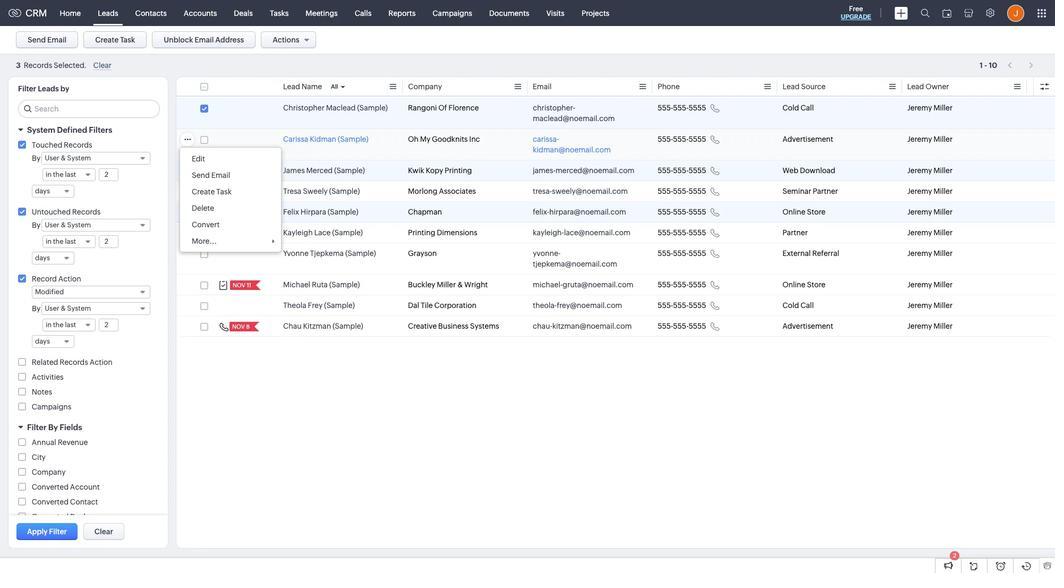 Task type: describe. For each thing, give the bounding box(es) containing it.
1 vertical spatial create task
[[192, 188, 232, 196]]

records for untouched
[[72, 208, 101, 216]]

nov for michael
[[233, 282, 246, 289]]

buckley miller & wright
[[408, 281, 488, 289]]

free
[[849, 5, 863, 13]]

1 vertical spatial leads
[[38, 85, 59, 93]]

(sample) for james merced (sample)
[[334, 166, 365, 175]]

jeremy for yvonne- tjepkema@noemail.com
[[908, 249, 933, 258]]

kayleigh-lace@noemail.com link
[[533, 227, 631, 238]]

converted for converted contact
[[32, 498, 69, 507]]

meetings
[[306, 9, 338, 17]]

filter inside "button"
[[49, 528, 67, 536]]

1 horizontal spatial task
[[216, 188, 232, 196]]

yvonne tjepkema (sample)
[[283, 249, 376, 258]]

christopher-
[[533, 104, 576, 112]]

search element
[[915, 0, 937, 26]]

cold for theola-frey@noemail.com
[[783, 301, 799, 310]]

1 - 10 for 2nd navigation from the bottom of the page
[[980, 61, 998, 69]]

deals
[[234, 9, 253, 17]]

kitzman@noemail.com
[[553, 322, 632, 331]]

projects
[[582, 9, 610, 17]]

create menu element
[[889, 0, 915, 26]]

call for theola-frey@noemail.com
[[801, 301, 814, 310]]

theola
[[283, 301, 307, 310]]

reports
[[389, 9, 416, 17]]

calls link
[[346, 0, 380, 26]]

kayleigh lace (sample)
[[283, 229, 363, 237]]

contact
[[70, 498, 98, 507]]

lead source
[[783, 82, 826, 91]]

james merced (sample) link
[[283, 165, 365, 176]]

tresa sweely (sample) link
[[283, 186, 360, 197]]

contacts
[[135, 9, 167, 17]]

converted for converted account
[[32, 483, 69, 492]]

revenue
[[58, 439, 88, 447]]

documents
[[489, 9, 530, 17]]

2 actions from the left
[[996, 36, 1022, 44]]

visits link
[[538, 0, 573, 26]]

1 10 from the top
[[989, 61, 998, 69]]

creative
[[408, 322, 437, 331]]

jeremy for christopher- maclead@noemail.com
[[908, 104, 933, 112]]

maclead@noemail.com
[[533, 114, 615, 123]]

lead inside button
[[928, 36, 945, 44]]

jeremy for tresa-sweely@noemail.com
[[908, 187, 933, 196]]

kopy
[[426, 166, 443, 175]]

yvonne-
[[533, 249, 561, 258]]

(sample) for christopher maclead (sample)
[[357, 104, 388, 112]]

2 store from the top
[[807, 281, 826, 289]]

morlong associates
[[408, 187, 476, 196]]

send inside send email "button"
[[28, 36, 46, 44]]

5555 for kayleigh-lace@noemail.com
[[689, 229, 707, 237]]

2 - from the top
[[985, 61, 988, 70]]

create lead
[[904, 36, 945, 44]]

theola frey (sample)
[[283, 301, 355, 310]]

sweely
[[303, 187, 328, 196]]

Search text field
[[19, 100, 159, 117]]

3
[[16, 61, 21, 70]]

by down touched
[[32, 154, 41, 163]]

5555 for carissa- kidman@noemail.com
[[689, 135, 707, 144]]

upgrade
[[841, 13, 872, 21]]

kidman
[[310, 135, 336, 144]]

felix-
[[533, 208, 550, 216]]

grayson
[[408, 249, 437, 258]]

by inside dropdown button
[[48, 423, 58, 432]]

delete
[[192, 204, 214, 213]]

10 jeremy from the top
[[908, 322, 933, 331]]

1 for first navigation from the bottom of the page
[[980, 61, 983, 70]]

frey
[[308, 301, 323, 310]]

kayleigh-
[[533, 229, 564, 237]]

5555 for theola-frey@noemail.com
[[689, 301, 707, 310]]

name
[[302, 82, 322, 91]]

crm
[[26, 7, 47, 19]]

account
[[70, 483, 100, 492]]

felix-hirpara@noemail.com
[[533, 208, 626, 216]]

theola-
[[533, 301, 557, 310]]

visits
[[547, 9, 565, 17]]

selected.
[[54, 61, 87, 70]]

email down the 'edit' link
[[211, 171, 230, 180]]

converted for converted deal
[[32, 513, 69, 521]]

tasks
[[270, 9, 289, 17]]

jeremy miller for christopher- maclead@noemail.com
[[908, 104, 953, 112]]

system defined filters
[[27, 125, 112, 134]]

(sample) for yvonne tjepkema (sample)
[[345, 249, 376, 258]]

1 navigation from the top
[[1003, 57, 1040, 73]]

record action
[[32, 275, 81, 283]]

tjepkema
[[310, 249, 344, 258]]

calendar image
[[943, 9, 952, 17]]

chau kitzman (sample) link
[[283, 321, 363, 332]]

phone
[[658, 82, 680, 91]]

edit
[[192, 155, 205, 163]]

records for touched
[[64, 141, 92, 149]]

michael-
[[533, 281, 563, 289]]

florence
[[449, 104, 479, 112]]

send email inside "button"
[[28, 36, 67, 44]]

0 vertical spatial clear
[[93, 61, 112, 70]]

reports link
[[380, 0, 424, 26]]

1 vertical spatial send
[[192, 171, 210, 180]]

record
[[32, 275, 57, 283]]

0 vertical spatial printing
[[445, 166, 472, 175]]

unblock
[[164, 36, 193, 44]]

0 vertical spatial company
[[408, 82, 442, 91]]

leads inside "link"
[[98, 9, 118, 17]]

jeremy miller for theola-frey@noemail.com
[[908, 301, 953, 310]]

2 advertisement from the top
[[783, 322, 834, 331]]

by down untouched
[[32, 221, 41, 230]]

filter for filter by fields
[[27, 423, 47, 432]]

(sample) for carissa kidman (sample)
[[338, 135, 369, 144]]

lead for lead source
[[783, 82, 800, 91]]

jeremy miller for carissa- kidman@noemail.com
[[908, 135, 953, 144]]

8 jeremy miller from the top
[[908, 281, 953, 289]]

miller for tresa-sweely@noemail.com
[[934, 187, 953, 196]]

wright
[[465, 281, 488, 289]]

my
[[420, 135, 431, 144]]

row group containing christopher maclead (sample)
[[176, 98, 1056, 337]]

calls
[[355, 9, 372, 17]]

tresa sweely (sample)
[[283, 187, 360, 196]]

task inside button
[[120, 36, 135, 44]]

lead owner
[[908, 82, 950, 91]]

converted deal
[[32, 513, 85, 521]]

system defined filters button
[[9, 121, 168, 139]]

jeremy for kayleigh-lace@noemail.com
[[908, 229, 933, 237]]

miller for carissa- kidman@noemail.com
[[934, 135, 953, 144]]

frey@noemail.com
[[557, 301, 623, 310]]

related
[[32, 358, 58, 367]]

external referral
[[783, 249, 840, 258]]

untouched records
[[32, 208, 101, 216]]

business
[[438, 322, 469, 331]]

yvonne tjepkema (sample) link
[[283, 248, 376, 259]]

records for related
[[60, 358, 88, 367]]

(sample) for kayleigh lace (sample)
[[332, 229, 363, 237]]

8 555-555-5555 from the top
[[658, 281, 707, 289]]

lace
[[314, 229, 331, 237]]

documents link
[[481, 0, 538, 26]]

unblock email address
[[164, 36, 244, 44]]

jeremy for felix-hirpara@noemail.com
[[908, 208, 933, 216]]

touched
[[32, 141, 62, 149]]

create inside button
[[95, 36, 119, 44]]

carissa
[[283, 135, 308, 144]]

cold call for theola-frey@noemail.com
[[783, 301, 814, 310]]

1 online store from the top
[[783, 208, 826, 216]]

free upgrade
[[841, 5, 872, 21]]

(sample) for tresa sweely (sample)
[[329, 187, 360, 196]]

all
[[331, 83, 338, 90]]



Task type: locate. For each thing, give the bounding box(es) containing it.
records
[[64, 141, 92, 149], [72, 208, 101, 216], [60, 358, 88, 367]]

(sample) right merced
[[334, 166, 365, 175]]

jeremy
[[908, 104, 933, 112], [908, 135, 933, 144], [908, 166, 933, 175], [908, 187, 933, 196], [908, 208, 933, 216], [908, 229, 933, 237], [908, 249, 933, 258], [908, 281, 933, 289], [908, 301, 933, 310], [908, 322, 933, 331]]

3 555-555-5555 from the top
[[658, 166, 707, 175]]

5555 for felix-hirpara@noemail.com
[[689, 208, 707, 216]]

0 vertical spatial filter
[[18, 85, 36, 93]]

records
[[24, 61, 52, 70]]

company down city
[[32, 468, 66, 477]]

3 converted from the top
[[32, 513, 69, 521]]

(sample) for felix hirpara (sample)
[[328, 208, 359, 216]]

records down the defined
[[64, 141, 92, 149]]

actions down "tasks" link at the left
[[273, 36, 300, 44]]

1 horizontal spatial send email
[[192, 171, 230, 180]]

0 horizontal spatial create task
[[95, 36, 135, 44]]

5555
[[689, 104, 707, 112], [689, 135, 707, 144], [689, 166, 707, 175], [689, 187, 707, 196], [689, 208, 707, 216], [689, 229, 707, 237], [689, 249, 707, 258], [689, 281, 707, 289], [689, 301, 707, 310], [689, 322, 707, 331]]

0 vertical spatial task
[[120, 36, 135, 44]]

create lead button
[[893, 31, 956, 49]]

1 horizontal spatial leads
[[98, 9, 118, 17]]

chau kitzman (sample)
[[283, 322, 363, 331]]

converted up apply filter "button"
[[32, 513, 69, 521]]

1 - from the top
[[985, 61, 988, 69]]

1 vertical spatial clear
[[94, 528, 113, 536]]

1 vertical spatial call
[[801, 301, 814, 310]]

2 jeremy from the top
[[908, 135, 933, 144]]

lead left the source
[[783, 82, 800, 91]]

0 vertical spatial create task
[[95, 36, 135, 44]]

lead down calendar icon
[[928, 36, 945, 44]]

&
[[458, 281, 463, 289]]

campaigns link
[[424, 0, 481, 26]]

1 vertical spatial campaigns
[[32, 403, 71, 411]]

campaigns
[[433, 9, 472, 17], [32, 403, 71, 411]]

annual
[[32, 439, 56, 447]]

external
[[783, 249, 811, 258]]

0 vertical spatial send
[[28, 36, 46, 44]]

cold call for christopher- maclead@noemail.com
[[783, 104, 814, 112]]

rangoni
[[408, 104, 437, 112]]

1 horizontal spatial create
[[192, 188, 215, 196]]

2 call from the top
[[801, 301, 814, 310]]

2 online store from the top
[[783, 281, 826, 289]]

related records action
[[32, 358, 112, 367]]

2 1 - 10 from the top
[[980, 61, 998, 70]]

0 vertical spatial cold
[[783, 104, 799, 112]]

2 5555 from the top
[[689, 135, 707, 144]]

0 vertical spatial records
[[64, 141, 92, 149]]

0 vertical spatial call
[[801, 104, 814, 112]]

leads up create task button
[[98, 9, 118, 17]]

10 5555 from the top
[[689, 322, 707, 331]]

by up annual revenue
[[48, 423, 58, 432]]

campaigns inside campaigns link
[[433, 9, 472, 17]]

create up delete
[[192, 188, 215, 196]]

1 cold call from the top
[[783, 104, 814, 112]]

10 jeremy miller from the top
[[908, 322, 953, 331]]

1 jeremy from the top
[[908, 104, 933, 112]]

online store down external referral
[[783, 281, 826, 289]]

7 jeremy miller from the top
[[908, 249, 953, 258]]

2 10 from the top
[[989, 61, 998, 70]]

carissa kidman (sample)
[[283, 135, 369, 144]]

3 jeremy from the top
[[908, 166, 933, 175]]

jeremy miller for tresa-sweely@noemail.com
[[908, 187, 953, 196]]

(sample) right tjepkema
[[345, 249, 376, 258]]

michael
[[283, 281, 310, 289]]

0 horizontal spatial task
[[120, 36, 135, 44]]

carissa-
[[533, 135, 559, 144]]

row group
[[176, 98, 1056, 337]]

1 vertical spatial company
[[32, 468, 66, 477]]

home
[[60, 9, 81, 17]]

(sample) for michael ruta (sample)
[[329, 281, 360, 289]]

cold down external
[[783, 301, 799, 310]]

555-555-5555 for james-merced@noemail.com
[[658, 166, 707, 175]]

555-555-5555 for carissa- kidman@noemail.com
[[658, 135, 707, 144]]

records right untouched
[[72, 208, 101, 216]]

1 vertical spatial converted
[[32, 498, 69, 507]]

jeremy for carissa- kidman@noemail.com
[[908, 135, 933, 144]]

1 cold from the top
[[783, 104, 799, 112]]

goodknits
[[432, 135, 468, 144]]

oh my goodknits inc
[[408, 135, 480, 144]]

converted account
[[32, 483, 100, 492]]

web download
[[783, 166, 836, 175]]

0 horizontal spatial send
[[28, 36, 46, 44]]

1 call from the top
[[801, 104, 814, 112]]

1 vertical spatial online store
[[783, 281, 826, 289]]

email up christopher-
[[533, 82, 552, 91]]

jeremy miller for felix-hirpara@noemail.com
[[908, 208, 953, 216]]

clear
[[93, 61, 112, 70], [94, 528, 113, 536]]

1 horizontal spatial send
[[192, 171, 210, 180]]

2 vertical spatial converted
[[32, 513, 69, 521]]

christopher maclead (sample)
[[283, 104, 388, 112]]

buckley
[[408, 281, 436, 289]]

jeremy for theola-frey@noemail.com
[[908, 301, 933, 310]]

1 online from the top
[[783, 208, 806, 216]]

1 horizontal spatial company
[[408, 82, 442, 91]]

cold for christopher- maclead@noemail.com
[[783, 104, 799, 112]]

555-555-5555 for kayleigh-lace@noemail.com
[[658, 229, 707, 237]]

miller for theola-frey@noemail.com
[[934, 301, 953, 310]]

maclead
[[326, 104, 356, 112]]

james-merced@noemail.com link
[[533, 165, 635, 176]]

(sample) right lace
[[332, 229, 363, 237]]

None text field
[[99, 169, 118, 181]]

touched records
[[32, 141, 92, 149]]

1 vertical spatial send email
[[192, 171, 230, 180]]

1 555-555-5555 from the top
[[658, 104, 707, 112]]

corporation
[[434, 301, 477, 310]]

7 555-555-5555 from the top
[[658, 249, 707, 258]]

0 vertical spatial leads
[[98, 9, 118, 17]]

michael-gruta@noemail.com
[[533, 281, 634, 289]]

miller for james-merced@noemail.com
[[934, 166, 953, 175]]

search image
[[921, 9, 930, 18]]

email left address
[[195, 36, 214, 44]]

0 vertical spatial advertisement
[[783, 135, 834, 144]]

2 navigation from the top
[[1003, 58, 1040, 73]]

555-555-5555 for yvonne- tjepkema@noemail.com
[[658, 249, 707, 258]]

task down leads "link"
[[120, 36, 135, 44]]

555-555-5555 for theola-frey@noemail.com
[[658, 301, 707, 310]]

send down edit
[[192, 171, 210, 180]]

kayleigh lace (sample) link
[[283, 227, 363, 238]]

nov left 8
[[232, 324, 245, 330]]

apply filter button
[[16, 524, 78, 541]]

lead for lead name
[[283, 82, 300, 91]]

(sample) right maclead
[[357, 104, 388, 112]]

jeremy miller for yvonne- tjepkema@noemail.com
[[908, 249, 953, 258]]

1 horizontal spatial printing
[[445, 166, 472, 175]]

0 vertical spatial cold call
[[783, 104, 814, 112]]

michael-gruta@noemail.com link
[[533, 280, 634, 290]]

filter inside dropdown button
[[27, 423, 47, 432]]

7 jeremy from the top
[[908, 249, 933, 258]]

555-555-5555
[[658, 104, 707, 112], [658, 135, 707, 144], [658, 166, 707, 175], [658, 187, 707, 196], [658, 208, 707, 216], [658, 229, 707, 237], [658, 249, 707, 258], [658, 281, 707, 289], [658, 301, 707, 310], [658, 322, 707, 331]]

gruta@noemail.com
[[563, 281, 634, 289]]

nov inside "link"
[[232, 324, 245, 330]]

1 vertical spatial records
[[72, 208, 101, 216]]

miller for kayleigh-lace@noemail.com
[[934, 229, 953, 237]]

apply
[[27, 528, 48, 536]]

city
[[32, 453, 46, 462]]

by down record
[[32, 305, 41, 313]]

4 jeremy from the top
[[908, 187, 933, 196]]

home link
[[51, 0, 89, 26]]

1 horizontal spatial partner
[[813, 187, 839, 196]]

printing up grayson
[[408, 229, 436, 237]]

filter leads by
[[18, 85, 69, 93]]

inc
[[469, 135, 480, 144]]

8 jeremy from the top
[[908, 281, 933, 289]]

partner down "download"
[[813, 187, 839, 196]]

2 cold call from the top
[[783, 301, 814, 310]]

1 vertical spatial cold call
[[783, 301, 814, 310]]

4 5555 from the top
[[689, 187, 707, 196]]

projects link
[[573, 0, 618, 26]]

1 1 from the top
[[980, 61, 983, 69]]

nov left 11
[[233, 282, 246, 289]]

10
[[989, 61, 998, 69], [989, 61, 998, 70]]

create menu image
[[895, 7, 908, 19]]

online down "seminar"
[[783, 208, 806, 216]]

0 vertical spatial online store
[[783, 208, 826, 216]]

lead for lead owner
[[908, 82, 925, 91]]

actions down profile element
[[996, 36, 1022, 44]]

1 vertical spatial online
[[783, 281, 806, 289]]

0 horizontal spatial partner
[[783, 229, 808, 237]]

send email up 3 records selected.
[[28, 36, 67, 44]]

nov for chau
[[232, 324, 245, 330]]

0 vertical spatial send email
[[28, 36, 67, 44]]

(sample) for theola frey (sample)
[[324, 301, 355, 310]]

merced@noemail.com
[[556, 166, 635, 175]]

hirpara@noemail.com
[[550, 208, 626, 216]]

email up 3 records selected.
[[47, 36, 67, 44]]

6 555-555-5555 from the top
[[658, 229, 707, 237]]

3 5555 from the top
[[689, 166, 707, 175]]

2 jeremy miller from the top
[[908, 135, 953, 144]]

unblock email address button
[[152, 31, 256, 48]]

0 vertical spatial online
[[783, 208, 806, 216]]

6 jeremy miller from the top
[[908, 229, 953, 237]]

0 vertical spatial action
[[58, 275, 81, 283]]

lace@noemail.com
[[564, 229, 631, 237]]

1 vertical spatial advertisement
[[783, 322, 834, 331]]

online store down seminar partner
[[783, 208, 826, 216]]

6 jeremy from the top
[[908, 229, 933, 237]]

converted contact
[[32, 498, 98, 507]]

1 advertisement from the top
[[783, 135, 834, 144]]

0 horizontal spatial company
[[32, 468, 66, 477]]

1 vertical spatial store
[[807, 281, 826, 289]]

5555 for tresa-sweely@noemail.com
[[689, 187, 707, 196]]

create task inside button
[[95, 36, 135, 44]]

seminar partner
[[783, 187, 839, 196]]

cold call down external
[[783, 301, 814, 310]]

8 5555 from the top
[[689, 281, 707, 289]]

store down seminar partner
[[807, 208, 826, 216]]

1 jeremy miller from the top
[[908, 104, 953, 112]]

email inside button
[[195, 36, 214, 44]]

(sample) right frey
[[324, 301, 355, 310]]

records right related
[[60, 358, 88, 367]]

0 horizontal spatial actions
[[273, 36, 300, 44]]

converted up converted contact at left
[[32, 483, 69, 492]]

2 horizontal spatial create
[[904, 36, 927, 44]]

2 555-555-5555 from the top
[[658, 135, 707, 144]]

send email down edit
[[192, 171, 230, 180]]

(sample) right kidman at the top of the page
[[338, 135, 369, 144]]

0 horizontal spatial create
[[95, 36, 119, 44]]

5 jeremy from the top
[[908, 208, 933, 216]]

1 vertical spatial printing
[[408, 229, 436, 237]]

theola frey (sample) link
[[283, 300, 355, 311]]

9 jeremy from the top
[[908, 301, 933, 310]]

cold down the lead source at right top
[[783, 104, 799, 112]]

5555 for james-merced@noemail.com
[[689, 166, 707, 175]]

5 5555 from the top
[[689, 208, 707, 216]]

create down leads "link"
[[95, 36, 119, 44]]

0 vertical spatial store
[[807, 208, 826, 216]]

None text field
[[99, 236, 118, 248], [99, 319, 118, 331], [99, 236, 118, 248], [99, 319, 118, 331]]

0 horizontal spatial printing
[[408, 229, 436, 237]]

apply filter
[[27, 528, 67, 536]]

james-merced@noemail.com
[[533, 166, 635, 175]]

9 5555 from the top
[[689, 301, 707, 310]]

chau-kitzman@noemail.com link
[[533, 321, 632, 332]]

filter up annual
[[27, 423, 47, 432]]

online down external
[[783, 281, 806, 289]]

email
[[47, 36, 67, 44], [195, 36, 214, 44], [533, 82, 552, 91], [211, 171, 230, 180]]

1 vertical spatial filter
[[27, 423, 47, 432]]

call down the lead source at right top
[[801, 104, 814, 112]]

notes
[[32, 388, 52, 397]]

create task down leads "link"
[[95, 36, 135, 44]]

1 actions from the left
[[273, 36, 300, 44]]

crm link
[[9, 7, 47, 19]]

6 5555 from the top
[[689, 229, 707, 237]]

5 555-555-5555 from the top
[[658, 208, 707, 216]]

campaigns down notes
[[32, 403, 71, 411]]

address
[[215, 36, 244, 44]]

7 5555 from the top
[[689, 249, 707, 258]]

2 online from the top
[[783, 281, 806, 289]]

9 jeremy miller from the top
[[908, 301, 953, 310]]

miller for christopher- maclead@noemail.com
[[934, 104, 953, 112]]

5555 for yvonne- tjepkema@noemail.com
[[689, 249, 707, 258]]

navigation
[[1003, 57, 1040, 73], [1003, 58, 1040, 73]]

create inside button
[[904, 36, 927, 44]]

miller for yvonne- tjepkema@noemail.com
[[934, 249, 953, 258]]

(sample) right kitzman
[[333, 322, 363, 331]]

1 vertical spatial cold
[[783, 301, 799, 310]]

0 horizontal spatial action
[[58, 275, 81, 283]]

5 jeremy miller from the top
[[908, 208, 953, 216]]

lead left owner
[[908, 82, 925, 91]]

555-555-5555 for felix-hirpara@noemail.com
[[658, 208, 707, 216]]

send up records at the left
[[28, 36, 46, 44]]

1 horizontal spatial actions
[[996, 36, 1022, 44]]

4 555-555-5555 from the top
[[658, 187, 707, 196]]

create task
[[95, 36, 135, 44], [192, 188, 232, 196]]

filter down 3
[[18, 85, 36, 93]]

miller for felix-hirpara@noemail.com
[[934, 208, 953, 216]]

2 vertical spatial filter
[[49, 528, 67, 536]]

profile image
[[1008, 5, 1025, 22]]

meetings link
[[297, 0, 346, 26]]

call for christopher- maclead@noemail.com
[[801, 104, 814, 112]]

1 vertical spatial nov
[[232, 324, 245, 330]]

call down external referral
[[801, 301, 814, 310]]

(sample) up the kayleigh lace (sample) link
[[328, 208, 359, 216]]

accounts
[[184, 9, 217, 17]]

filter for filter leads by
[[18, 85, 36, 93]]

0 vertical spatial campaigns
[[433, 9, 472, 17]]

5555 for christopher- maclead@noemail.com
[[689, 104, 707, 112]]

more...
[[192, 237, 217, 246]]

1 1 - 10 from the top
[[980, 61, 998, 69]]

(sample) for chau kitzman (sample)
[[333, 322, 363, 331]]

1 converted from the top
[[32, 483, 69, 492]]

send email button
[[16, 31, 78, 48]]

carissa- kidman@noemail.com link
[[533, 134, 637, 155]]

yvonne- tjepkema@noemail.com link
[[533, 248, 637, 269]]

task down the 'edit' link
[[216, 188, 232, 196]]

create down search element
[[904, 36, 927, 44]]

9 555-555-5555 from the top
[[658, 301, 707, 310]]

0 vertical spatial converted
[[32, 483, 69, 492]]

leads left by
[[38, 85, 59, 93]]

company
[[408, 82, 442, 91], [32, 468, 66, 477]]

edit link
[[180, 150, 281, 167]]

1 horizontal spatial campaigns
[[433, 9, 472, 17]]

10 555-555-5555 from the top
[[658, 322, 707, 331]]

filter down converted deal
[[49, 528, 67, 536]]

4 jeremy miller from the top
[[908, 187, 953, 196]]

1 5555 from the top
[[689, 104, 707, 112]]

partner up external
[[783, 229, 808, 237]]

clear down contact
[[94, 528, 113, 536]]

oh
[[408, 135, 419, 144]]

555-555-5555 for tresa-sweely@noemail.com
[[658, 187, 707, 196]]

jeremy miller for james-merced@noemail.com
[[908, 166, 953, 175]]

clear down create task button
[[93, 61, 112, 70]]

1 for 2nd navigation from the bottom of the page
[[980, 61, 983, 69]]

3 jeremy miller from the top
[[908, 166, 953, 175]]

(sample) right ruta on the left of the page
[[329, 281, 360, 289]]

company up rangoni
[[408, 82, 442, 91]]

lead name
[[283, 82, 322, 91]]

0 horizontal spatial leads
[[38, 85, 59, 93]]

1 - 10 for first navigation from the bottom of the page
[[980, 61, 998, 70]]

0 vertical spatial partner
[[813, 187, 839, 196]]

(sample) down james merced (sample) 'link' at the top left
[[329, 187, 360, 196]]

1 horizontal spatial action
[[90, 358, 112, 367]]

(sample) inside 'link'
[[334, 166, 365, 175]]

activities
[[32, 373, 64, 382]]

kidman@noemail.com
[[533, 146, 611, 154]]

jeremy miller for kayleigh-lace@noemail.com
[[908, 229, 953, 237]]

tasks link
[[261, 0, 297, 26]]

1 vertical spatial action
[[90, 358, 112, 367]]

store down external referral
[[807, 281, 826, 289]]

yvonne- tjepkema@noemail.com
[[533, 249, 618, 268]]

campaigns right reports link
[[433, 9, 472, 17]]

2 cold from the top
[[783, 301, 799, 310]]

1 vertical spatial task
[[216, 188, 232, 196]]

kwik kopy printing
[[408, 166, 472, 175]]

8
[[246, 324, 250, 330]]

james merced (sample)
[[283, 166, 365, 175]]

email inside "button"
[[47, 36, 67, 44]]

michael ruta (sample)
[[283, 281, 360, 289]]

felix hirpara (sample)
[[283, 208, 359, 216]]

1 store from the top
[[807, 208, 826, 216]]

555-555-5555 for christopher- maclead@noemail.com
[[658, 104, 707, 112]]

printing up associates
[[445, 166, 472, 175]]

1 vertical spatial partner
[[783, 229, 808, 237]]

james-
[[533, 166, 556, 175]]

tjepkema@noemail.com
[[533, 260, 618, 268]]

0 horizontal spatial send email
[[28, 36, 67, 44]]

carissa- kidman@noemail.com
[[533, 135, 611, 154]]

jeremy for james-merced@noemail.com
[[908, 166, 933, 175]]

create task up delete
[[192, 188, 232, 196]]

lead left name
[[283, 82, 300, 91]]

cold call down the lead source at right top
[[783, 104, 814, 112]]

1 horizontal spatial create task
[[192, 188, 232, 196]]

0 horizontal spatial campaigns
[[32, 403, 71, 411]]

2 converted from the top
[[32, 498, 69, 507]]

converted up converted deal
[[32, 498, 69, 507]]

0 vertical spatial nov
[[233, 282, 246, 289]]

2 1 from the top
[[980, 61, 983, 70]]

profile element
[[1001, 0, 1031, 26]]

2 vertical spatial records
[[60, 358, 88, 367]]

felix hirpara (sample) link
[[283, 207, 359, 217]]

convert
[[192, 221, 220, 229]]

filter
[[18, 85, 36, 93], [27, 423, 47, 432], [49, 528, 67, 536]]



Task type: vqa. For each thing, say whether or not it's contained in the screenshot.
Campaigns
yes



